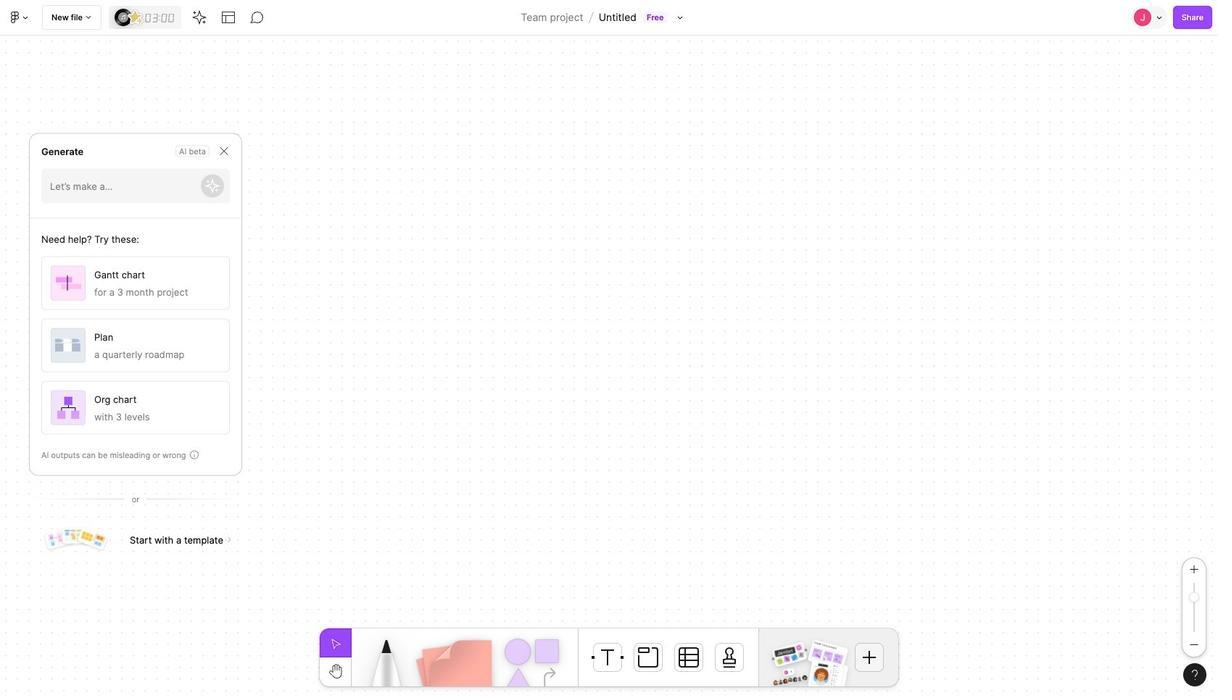 Task type: vqa. For each thing, say whether or not it's contained in the screenshot.
thumbnail of a template
yes



Task type: locate. For each thing, give the bounding box(es) containing it.
main toolbar region
[[0, 0, 1219, 36]]

File name text field
[[598, 8, 638, 27]]

team cooldown image
[[808, 640, 849, 670]]

view comments image
[[250, 10, 265, 25]]

thumbnail of a template image
[[75, 526, 110, 554], [59, 526, 92, 548], [41, 526, 77, 553]]



Task type: describe. For each thing, give the bounding box(es) containing it.
multiplayer tools image
[[1155, 0, 1166, 35]]

info 16 image
[[188, 449, 200, 461]]

help image
[[1193, 670, 1198, 680]]



